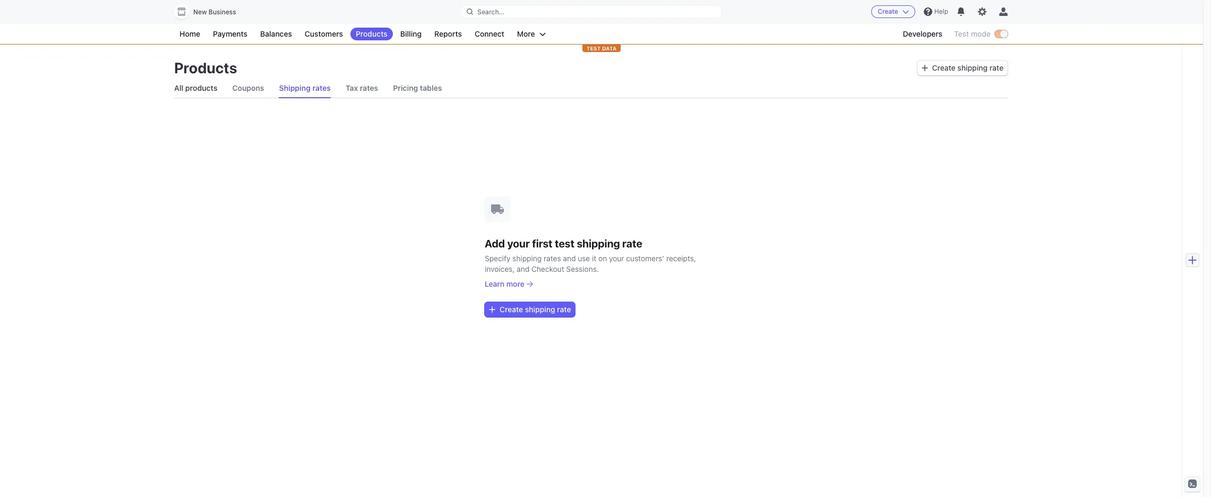Task type: describe. For each thing, give the bounding box(es) containing it.
1 vertical spatial svg image
[[489, 306, 495, 313]]

shipping rates link
[[279, 79, 331, 98]]

new business
[[193, 8, 236, 16]]

balances link
[[255, 28, 297, 40]]

0 horizontal spatial products
[[174, 59, 237, 76]]

customers'
[[626, 254, 664, 263]]

reports
[[434, 29, 462, 38]]

create button
[[872, 5, 915, 18]]

shipping up it
[[577, 237, 620, 249]]

connect link
[[469, 28, 510, 40]]

test
[[555, 237, 575, 249]]

shipping down test mode
[[958, 63, 988, 72]]

customers link
[[299, 28, 348, 40]]

first
[[532, 237, 553, 249]]

use
[[578, 254, 590, 263]]

home
[[179, 29, 200, 38]]

payments
[[213, 29, 247, 38]]

learn
[[485, 279, 505, 288]]

new
[[193, 8, 207, 16]]

add your first test shipping rate
[[485, 237, 642, 249]]

learn more link
[[485, 279, 697, 289]]

test mode
[[954, 29, 991, 38]]

on
[[598, 254, 607, 263]]

rate for the bottommost "svg" image
[[557, 305, 571, 314]]

shipping inside specify shipping rates and use it on your customers' receipts, invoices, and checkout sessions.
[[513, 254, 542, 263]]

Search… search field
[[461, 5, 721, 18]]

tab list containing all products
[[174, 79, 1008, 98]]

1 vertical spatial create shipping rate
[[500, 305, 571, 314]]

rates for shipping rates
[[312, 83, 331, 92]]

all products
[[174, 83, 217, 92]]

help button
[[920, 3, 953, 20]]

developers
[[903, 29, 943, 38]]

balances
[[260, 29, 292, 38]]

shipping down the checkout
[[525, 305, 555, 314]]

rates inside specify shipping rates and use it on your customers' receipts, invoices, and checkout sessions.
[[544, 254, 561, 263]]

data
[[602, 45, 617, 52]]

rates for tax rates
[[360, 83, 378, 92]]

test data
[[587, 45, 617, 52]]

0 vertical spatial create shipping rate
[[932, 63, 1004, 72]]

tax rates link
[[346, 79, 378, 98]]



Task type: locate. For each thing, give the bounding box(es) containing it.
create shipping rate button
[[917, 61, 1008, 75], [485, 302, 575, 317]]

shipping
[[279, 83, 311, 92]]

rate for right "svg" image
[[990, 63, 1004, 72]]

billing link
[[395, 28, 427, 40]]

notifications image
[[957, 7, 965, 16]]

0 vertical spatial svg image
[[922, 65, 928, 71]]

rates inside tax rates link
[[360, 83, 378, 92]]

0 vertical spatial and
[[563, 254, 576, 263]]

billing
[[400, 29, 422, 38]]

0 horizontal spatial your
[[507, 237, 530, 249]]

help
[[935, 7, 948, 15]]

learn more
[[485, 279, 524, 288]]

1 horizontal spatial your
[[609, 254, 624, 263]]

1 horizontal spatial create shipping rate button
[[917, 61, 1008, 75]]

and up more
[[517, 264, 530, 273]]

new business button
[[174, 4, 247, 19]]

add
[[485, 237, 505, 249]]

specify
[[485, 254, 510, 263]]

products
[[356, 29, 387, 38], [174, 59, 237, 76]]

tables
[[420, 83, 442, 92]]

mode
[[971, 29, 991, 38]]

tab list
[[174, 79, 1008, 98]]

create up developers link
[[878, 7, 898, 15]]

home link
[[174, 28, 206, 40]]

shipping
[[958, 63, 988, 72], [577, 237, 620, 249], [513, 254, 542, 263], [525, 305, 555, 314]]

shipping down first
[[513, 254, 542, 263]]

0 horizontal spatial svg image
[[489, 306, 495, 313]]

rates right tax
[[360, 83, 378, 92]]

1 vertical spatial products
[[174, 59, 237, 76]]

reports link
[[429, 28, 467, 40]]

Search… text field
[[461, 5, 721, 18]]

sessions.
[[566, 264, 599, 273]]

create down more
[[500, 305, 523, 314]]

rate up customers'
[[622, 237, 642, 249]]

create shipping rate down more
[[500, 305, 571, 314]]

0 vertical spatial rate
[[990, 63, 1004, 72]]

rate down learn more link
[[557, 305, 571, 314]]

and
[[563, 254, 576, 263], [517, 264, 530, 273]]

pricing tables
[[393, 83, 442, 92]]

shipping rates
[[279, 83, 331, 92]]

invoices,
[[485, 264, 515, 273]]

2 horizontal spatial create
[[932, 63, 956, 72]]

it
[[592, 254, 596, 263]]

0 horizontal spatial rates
[[312, 83, 331, 92]]

2 horizontal spatial rates
[[544, 254, 561, 263]]

customers
[[305, 29, 343, 38]]

create shipping rate
[[932, 63, 1004, 72], [500, 305, 571, 314]]

receipts,
[[666, 254, 696, 263]]

1 vertical spatial create
[[932, 63, 956, 72]]

1 vertical spatial your
[[609, 254, 624, 263]]

products link
[[350, 28, 393, 40]]

1 vertical spatial create shipping rate button
[[485, 302, 575, 317]]

svg image
[[922, 65, 928, 71], [489, 306, 495, 313]]

tax
[[346, 83, 358, 92]]

products left billing
[[356, 29, 387, 38]]

1 horizontal spatial svg image
[[922, 65, 928, 71]]

0 horizontal spatial create
[[500, 305, 523, 314]]

1 horizontal spatial create
[[878, 7, 898, 15]]

2 vertical spatial rate
[[557, 305, 571, 314]]

test
[[587, 45, 601, 52]]

create
[[878, 7, 898, 15], [932, 63, 956, 72], [500, 305, 523, 314]]

your inside specify shipping rates and use it on your customers' receipts, invoices, and checkout sessions.
[[609, 254, 624, 263]]

1 horizontal spatial and
[[563, 254, 576, 263]]

all products link
[[174, 79, 217, 98]]

pricing tables link
[[393, 79, 442, 98]]

payments link
[[208, 28, 253, 40]]

test
[[954, 29, 969, 38]]

create down the "test"
[[932, 63, 956, 72]]

svg image down learn in the left bottom of the page
[[489, 306, 495, 313]]

create for the bottommost "svg" image
[[500, 305, 523, 314]]

create shipping rate button down more
[[485, 302, 575, 317]]

business
[[209, 8, 236, 16]]

checkout
[[532, 264, 564, 273]]

more
[[506, 279, 524, 288]]

more
[[517, 29, 535, 38]]

your right add
[[507, 237, 530, 249]]

1 horizontal spatial rate
[[622, 237, 642, 249]]

2 horizontal spatial rate
[[990, 63, 1004, 72]]

0 horizontal spatial create shipping rate
[[500, 305, 571, 314]]

search…
[[478, 8, 504, 16]]

create shipping rate button down the "test"
[[917, 61, 1008, 75]]

0 horizontal spatial rate
[[557, 305, 571, 314]]

and left use
[[563, 254, 576, 263]]

1 vertical spatial and
[[517, 264, 530, 273]]

0 vertical spatial create
[[878, 7, 898, 15]]

2 vertical spatial create
[[500, 305, 523, 314]]

0 vertical spatial products
[[356, 29, 387, 38]]

specify shipping rates and use it on your customers' receipts, invoices, and checkout sessions.
[[485, 254, 696, 273]]

1 horizontal spatial products
[[356, 29, 387, 38]]

more button
[[512, 28, 551, 40]]

1 horizontal spatial create shipping rate
[[932, 63, 1004, 72]]

developers link
[[898, 28, 948, 40]]

svg image down developers link
[[922, 65, 928, 71]]

1 horizontal spatial rates
[[360, 83, 378, 92]]

all
[[174, 83, 183, 92]]

create inside button
[[878, 7, 898, 15]]

0 horizontal spatial create shipping rate button
[[485, 302, 575, 317]]

rate
[[990, 63, 1004, 72], [622, 237, 642, 249], [557, 305, 571, 314]]

products up products
[[174, 59, 237, 76]]

tax rates
[[346, 83, 378, 92]]

create shipping rate down test mode
[[932, 63, 1004, 72]]

pricing
[[393, 83, 418, 92]]

your
[[507, 237, 530, 249], [609, 254, 624, 263]]

0 horizontal spatial and
[[517, 264, 530, 273]]

products
[[185, 83, 217, 92]]

your right on on the bottom
[[609, 254, 624, 263]]

0 vertical spatial create shipping rate button
[[917, 61, 1008, 75]]

create for right "svg" image
[[932, 63, 956, 72]]

coupons link
[[232, 79, 264, 98]]

rate down mode
[[990, 63, 1004, 72]]

0 vertical spatial your
[[507, 237, 530, 249]]

coupons
[[232, 83, 264, 92]]

rates up the checkout
[[544, 254, 561, 263]]

1 vertical spatial rate
[[622, 237, 642, 249]]

connect
[[475, 29, 504, 38]]

rates inside "shipping rates" link
[[312, 83, 331, 92]]

rates right shipping
[[312, 83, 331, 92]]

rates
[[312, 83, 331, 92], [360, 83, 378, 92], [544, 254, 561, 263]]



Task type: vqa. For each thing, say whether or not it's contained in the screenshot.
shipping in "Specify shipping rates and use it on your customers' receipts, invoices, and Checkout Sessions."
yes



